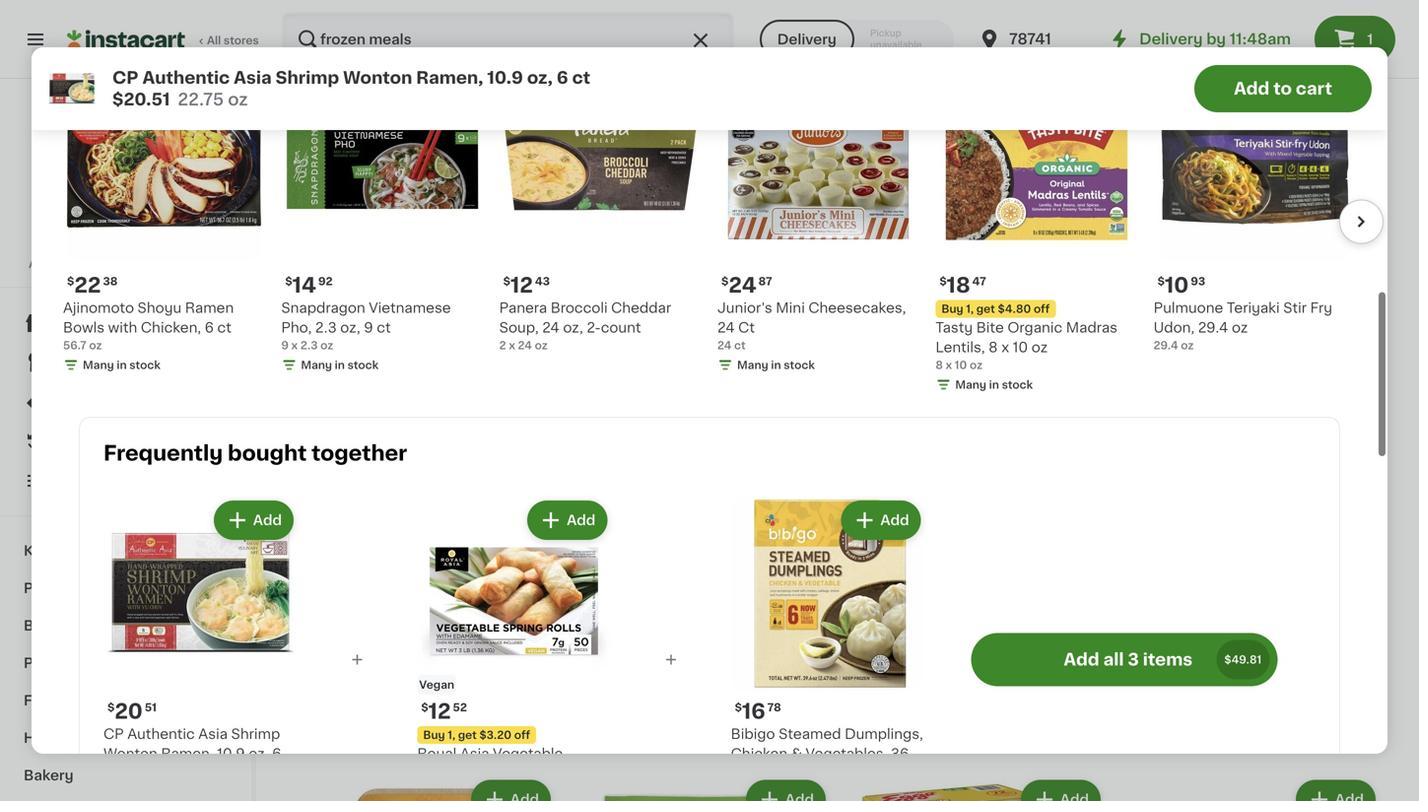 Task type: vqa. For each thing, say whether or not it's contained in the screenshot.
while
no



Task type: describe. For each thing, give the bounding box(es) containing it.
0 vertical spatial 8
[[989, 341, 998, 354]]

oz inside snapdragon vietnamese pho, 2.3 oz, 9 ct 9 x 2.3 oz
[[320, 340, 333, 351]]

0 vertical spatial $ 24 87
[[333, 193, 384, 213]]

$ 14 92
[[285, 275, 333, 296]]

oz down udon,
[[1181, 340, 1194, 351]]

cheddar
[[611, 301, 671, 315]]

oz, inside cp authentic asia shrimp wonton ramen, 10.9 oz, 6 ct
[[249, 747, 269, 761]]

1,000
[[733, 238, 771, 252]]

$20.51
[[112, 91, 170, 108]]

1 vertical spatial vegetables,
[[806, 747, 887, 761]]

2 horizontal spatial 10
[[1165, 275, 1189, 296]]

12 for $ 12 43
[[510, 275, 533, 296]]

$ inside $ 12 43
[[503, 276, 510, 287]]

kirkland for kirkland signature
[[24, 544, 82, 558]]

costco link
[[82, 102, 169, 213]]

pantry
[[24, 656, 71, 670]]

$ 19 89 for kirkland
[[849, 643, 897, 663]]

0 horizontal spatial 8
[[936, 360, 943, 371]]

stock up mini
[[799, 277, 831, 288]]

all stores link
[[67, 12, 260, 67]]

authentic for cp authentic asia shrimp wonton ramen, 10.9 oz, 6 ct
[[127, 728, 195, 741]]

100% satisfaction guarantee button
[[31, 233, 221, 252]]

buy for 12
[[423, 730, 445, 741]]

oz inside 'ajinomoto shoyu ramen bowls with chicken, 6 ct 56.7 oz'
[[89, 340, 102, 351]]

kirkland signature
[[24, 544, 154, 558]]

1
[[1367, 33, 1373, 46]]

many down 56.7
[[83, 360, 114, 371]]

oz down 'organic'
[[1032, 341, 1048, 354]]

tasty
[[936, 321, 973, 335]]

$3.20
[[479, 730, 512, 741]]

ct inside the royal asia vegetable spring rolls, 50 ct
[[529, 767, 543, 781]]

product group containing 24
[[329, 0, 523, 333]]

it
[[86, 435, 96, 448]]

off for 12
[[514, 730, 530, 741]]

high liner tortilla crusted tilapia, 32 oz
[[1120, 669, 1373, 702]]

save
[[185, 259, 211, 270]]

add costco membership to save
[[29, 259, 211, 270]]

many in stock down snapdragon vietnamese pho, 2.3 oz, 9 ct 9 x 2.3 oz
[[301, 360, 379, 371]]

0 vertical spatial 29.4
[[1198, 321, 1228, 335]]

costco inside add costco membership to save link
[[54, 259, 95, 270]]

$ inside "$ 10 93"
[[1158, 276, 1165, 287]]

36 inside $ 27 36
[[772, 194, 786, 204]]

oz, inside panera broccoli cheddar soup, 24 oz, 2-count 2 x 24 oz
[[563, 321, 583, 335]]

product group containing 16
[[731, 497, 925, 801]]

390
[[329, 296, 351, 306]]

10.9 for cp authentic asia shrimp wonton ramen, 10.9 oz, 6 ct
[[217, 747, 245, 761]]

kirkland signature breakfast sandwich spiral croissant, 8 ct
[[846, 669, 1059, 702]]

0 vertical spatial 16
[[582, 643, 605, 663]]

bakery
[[24, 769, 74, 782]]

oz inside panera broccoli cheddar soup, 24 oz, 2-count 2 x 24 oz
[[535, 340, 548, 351]]

x inside snapdragon vietnamese pho, 2.3 oz, 9 ct 9 x 2.3 oz
[[291, 340, 298, 351]]

2-
[[587, 321, 601, 335]]

to inside item carousel region
[[200, 79, 214, 93]]

view pricing policy link
[[67, 217, 184, 233]]

product group containing 10
[[1154, 62, 1356, 353]]

ramen, for cp authentic asia shrimp wonton ramen, 10.9 oz, 6 ct
[[161, 747, 213, 761]]

by
[[1206, 32, 1226, 46]]

78741 button
[[978, 12, 1096, 67]]

product group containing 27
[[733, 0, 927, 295]]

all stores
[[207, 35, 259, 46]]

count inside panera broccoli cheddar soup, 24 oz, 2-count 2 x 24 oz
[[601, 321, 641, 335]]

pantry link
[[12, 644, 239, 682]]

get for 12
[[458, 730, 477, 741]]

signature for kirkland signature breakfast sandwich spiral croissant, 8 ct
[[905, 669, 971, 682]]

vegetable
[[493, 747, 563, 761]]

add button for 49
[[643, 0, 719, 30]]

38
[[103, 276, 118, 287]]

buy for 18
[[941, 304, 963, 314]]

1 vertical spatial chicken
[[731, 747, 788, 761]]

1 horizontal spatial 10
[[1013, 341, 1028, 354]]

frequently
[[103, 443, 223, 464]]

89 for high
[[1157, 644, 1172, 654]]

1 horizontal spatial cart
[[1296, 80, 1332, 97]]

royal asia vegetable spring rolls, 50 ct
[[417, 747, 563, 781]]

ct inside snapdragon vietnamese pho, 2.3 oz, 9 ct 9 x 2.3 oz
[[377, 321, 391, 335]]

$ inside $ 22 38
[[67, 276, 74, 287]]

0 horizontal spatial to
[[171, 259, 182, 270]]

in down shop link
[[117, 360, 127, 371]]

100% satisfaction guarantee
[[50, 239, 209, 250]]

junior's mini cheesecakes, 24 ct 24 ct
[[717, 301, 906, 351]]

authentic for cp authentic asia shrimp wonton ramen, 10.9 oz, 6 ct $20.51 22.75 oz
[[142, 69, 230, 86]]

93
[[1191, 276, 1205, 287]]

snapdragon vietnamese pho, 2.3 oz, 9 ct 9 x 2.3 oz
[[281, 301, 451, 351]]

19 for high
[[1132, 643, 1155, 663]]

many in stock down shop link
[[83, 360, 160, 371]]

24 left ct
[[717, 321, 735, 335]]

1 horizontal spatial bibigo
[[731, 728, 775, 741]]

11:48am
[[1230, 32, 1291, 46]]

$ 18 47
[[939, 275, 986, 296]]

product group containing 14
[[281, 62, 484, 377]]

22.75
[[178, 91, 224, 108]]

10.9 for cp authentic asia shrimp wonton ramen, 10.9 oz, 6 ct $20.51 22.75 oz
[[487, 69, 523, 86]]

shoyu for ajinomoto shoyu ramen bowls with chicken, 6 ct 56.7 oz
[[138, 301, 182, 315]]

$ 27 36
[[737, 193, 786, 213]]

0 horizontal spatial $ 16 78
[[575, 643, 621, 663]]

get for 18
[[976, 304, 995, 314]]

cp for cp authentic asia shrimp wonton ramen, 10.9 oz, 6 ct
[[103, 728, 124, 741]]

teriyaki
[[1227, 301, 1280, 315]]

ashwagandha
[[808, 219, 905, 233]]

1 vertical spatial $ 16 78
[[735, 701, 781, 722]]

pricing
[[96, 219, 135, 230]]

product group containing 49
[[531, 0, 725, 295]]

kirkland signature link
[[12, 532, 239, 570]]

stock down tasty bite organic madras lentils, 8 x 10 oz 8 x 10 oz
[[1002, 379, 1033, 390]]

view
[[67, 219, 94, 230]]

ajinomoto for ajinomoto shoyu ramen bowls with chicken, 6 ct 56.7 oz
[[63, 301, 134, 315]]

buy it again link
[[12, 422, 239, 461]]

shop
[[55, 316, 92, 330]]

ajinomoto for ajinomoto shoyu ramen bowls with chicken, 6 ct
[[296, 669, 367, 682]]

75
[[573, 194, 587, 204]]

many up mini
[[753, 277, 784, 288]]

$ inside $ 20 51
[[107, 702, 115, 713]]

beverages
[[24, 619, 99, 633]]

instacart logo image
[[67, 28, 185, 51]]

chicken, for ajinomoto shoyu ramen bowls with chicken, 6 ct
[[296, 688, 356, 702]]

1 horizontal spatial steamed
[[779, 728, 841, 741]]

stock up cheddar
[[597, 277, 629, 288]]

buy it again
[[55, 435, 139, 448]]

product group containing 20
[[103, 497, 298, 801]]

24 down soup,
[[518, 340, 532, 351]]

18
[[947, 275, 970, 296]]

3
[[1128, 652, 1139, 668]]

0 horizontal spatial 87
[[370, 194, 384, 204]]

stock down vietnamese
[[395, 315, 427, 326]]

2 vertical spatial 36
[[891, 747, 909, 761]]

$ 12 52
[[421, 701, 467, 722]]

0 horizontal spatial vegetables,
[[585, 688, 667, 702]]

0 horizontal spatial steamed
[[618, 669, 681, 682]]

1, for 18
[[966, 304, 974, 314]]

87 inside item carousel region
[[758, 276, 772, 287]]

produce
[[24, 581, 84, 595]]

youtheory
[[733, 219, 804, 233]]

6 inside 'ajinomoto shoyu ramen bowls with chicken, 6 ct 56.7 oz'
[[205, 321, 214, 335]]

add to cart inside "product" group
[[167, 79, 247, 93]]

add button for 24
[[441, 0, 517, 30]]

1 horizontal spatial add to cart button
[[1194, 65, 1372, 112]]

0 vertical spatial bibigo steamed dumplings, chicken & vegetables, 36 ct
[[571, 669, 823, 702]]

in down vietnamese
[[383, 315, 393, 326]]

stir
[[1283, 301, 1307, 315]]

many down pho,
[[301, 360, 332, 371]]

56.7
[[63, 340, 86, 351]]

x down bite
[[1001, 341, 1009, 354]]

12 for $ 12 52
[[428, 701, 451, 722]]

soup,
[[499, 321, 539, 335]]

32
[[1355, 669, 1373, 682]]

many in stock down vietnamese
[[349, 315, 427, 326]]

ct inside kirkland signature breakfast sandwich spiral croissant, 8 ct
[[1045, 688, 1059, 702]]

panera
[[499, 301, 547, 315]]

madras
[[1066, 321, 1118, 335]]

costco logo image
[[82, 102, 169, 189]]

$4.80
[[998, 304, 1031, 314]]

croissant,
[[959, 688, 1029, 702]]

stock down "junior's mini cheesecakes, 24 ct 24 ct" on the right top of the page
[[784, 360, 815, 371]]

1 vertical spatial buy
[[55, 435, 83, 448]]

27
[[744, 193, 770, 213]]

vegan
[[419, 680, 454, 691]]

390 ct
[[329, 296, 365, 306]]

cart inside item carousel region
[[218, 79, 247, 93]]

policy
[[138, 219, 173, 230]]

with for ajinomoto shoyu ramen bowls with chicken, 6 ct
[[515, 669, 544, 682]]

24 right soup,
[[542, 321, 560, 335]]

again
[[100, 435, 139, 448]]

liner
[[1156, 669, 1191, 682]]

oz down lentils,
[[970, 360, 983, 371]]

0 vertical spatial &
[[571, 688, 582, 702]]

bite
[[976, 321, 1004, 335]]

0 horizontal spatial 10
[[955, 360, 967, 371]]

1, for 12
[[448, 730, 455, 741]]

shop link
[[12, 304, 239, 343]]

$ 49 75
[[535, 193, 587, 213]]

guarantee
[[152, 239, 209, 250]]

many down ct
[[737, 360, 768, 371]]

ajinomoto shoyu ramen bowls with chicken, 6 ct
[[296, 669, 544, 702]]

24 down junior's
[[717, 340, 732, 351]]

52
[[453, 702, 467, 713]]

many right 43
[[551, 277, 582, 288]]

oz down teriyaki
[[1232, 321, 1248, 335]]

frozen link
[[12, 682, 239, 719]]

many in stock down lentils,
[[955, 379, 1033, 390]]

add button for 16
[[843, 503, 919, 538]]

all
[[207, 35, 221, 46]]

6 inside ajinomoto shoyu ramen bowls with chicken, 6 ct
[[359, 688, 369, 702]]

add to cart button inside item carousel region
[[127, 68, 260, 104]]

fry
[[1310, 301, 1332, 315]]

signature for kirkland signature
[[85, 544, 154, 558]]



Task type: locate. For each thing, give the bounding box(es) containing it.
cp inside cp authentic asia shrimp wonton ramen, 10.9 oz, 6 ct
[[103, 728, 124, 741]]

service type group
[[760, 20, 954, 59]]

off inside item carousel region
[[1034, 304, 1050, 314]]

chicken,
[[141, 321, 201, 335], [296, 688, 356, 702]]

to
[[200, 79, 214, 93], [1273, 80, 1292, 97], [171, 259, 182, 270]]

1 vertical spatial steamed
[[779, 728, 841, 741]]

produce link
[[12, 570, 239, 607]]

1 $ 19 89 from the left
[[849, 643, 897, 663]]

1 vertical spatial ajinomoto
[[296, 669, 367, 682]]

None search field
[[282, 12, 734, 67]]

ct
[[738, 321, 755, 335]]

$ inside $ 18 47
[[939, 276, 947, 287]]

2 $ 19 89 from the left
[[1124, 643, 1172, 663]]

19 up high on the bottom
[[1132, 643, 1155, 663]]

asia inside cp authentic asia shrimp wonton ramen, 10.9 oz, 6 ct
[[198, 728, 228, 741]]

delivery for delivery
[[777, 33, 837, 46]]

1 horizontal spatial 16
[[742, 701, 765, 722]]

10.9 inside cp authentic asia shrimp wonton ramen, 10.9 oz, 6 ct $20.51 22.75 oz
[[487, 69, 523, 86]]

0 vertical spatial dumplings,
[[684, 669, 763, 682]]

bowls for ajinomoto shoyu ramen bowls with chicken, 6 ct 56.7 oz
[[63, 321, 105, 335]]

180-
[[804, 238, 835, 252]]

10.9 inside cp authentic asia shrimp wonton ramen, 10.9 oz, 6 ct
[[217, 747, 245, 761]]

shrimp for cp authentic asia shrimp wonton ramen, 10.9 oz, 6 ct $20.51 22.75 oz
[[276, 69, 339, 86]]

oz right 22.75 at the left top
[[228, 91, 248, 108]]

$ 20 51
[[107, 701, 157, 722]]

0 vertical spatial 36
[[772, 194, 786, 204]]

10.9
[[487, 69, 523, 86], [217, 747, 245, 761]]

0 horizontal spatial 9
[[281, 340, 289, 351]]

0 vertical spatial asia
[[234, 69, 272, 86]]

0 vertical spatial bowls
[[63, 321, 105, 335]]

0 horizontal spatial 1,
[[448, 730, 455, 741]]

all
[[1103, 652, 1124, 668]]

add costco membership to save link
[[29, 256, 223, 272]]

ct inside ajinomoto shoyu ramen bowls with chicken, 6 ct
[[372, 688, 386, 702]]

2 horizontal spatial 36
[[891, 747, 909, 761]]

1 horizontal spatial add to cart
[[1234, 80, 1332, 97]]

cp authentic asia shrimp wonton ramen, 10.9 oz, 6 ct
[[103, 728, 281, 781]]

9 down pho,
[[281, 340, 289, 351]]

ramen down save
[[185, 301, 234, 315]]

household
[[24, 731, 101, 745]]

0 horizontal spatial shoyu
[[138, 301, 182, 315]]

count inside youtheory ashwagandha 1,000 mg, 180-count
[[835, 238, 875, 252]]

add button for 14
[[402, 68, 478, 104]]

item carousel region
[[35, 54, 1384, 409]]

78741
[[1009, 32, 1051, 46]]

signature inside kirkland signature link
[[85, 544, 154, 558]]

1 vertical spatial kirkland
[[846, 669, 901, 682]]

cp for cp authentic asia shrimp wonton ramen, 10.9 oz, 6 ct $20.51 22.75 oz
[[112, 69, 138, 86]]

1 horizontal spatial 89
[[1157, 644, 1172, 654]]

0 vertical spatial 87
[[370, 194, 384, 204]]

0 horizontal spatial with
[[108, 321, 137, 335]]

add to cart button down all
[[127, 68, 260, 104]]

shoyu
[[138, 301, 182, 315], [370, 669, 414, 682]]

2 horizontal spatial to
[[1273, 80, 1292, 97]]

get inside "product" group
[[458, 730, 477, 741]]

12 left 43
[[510, 275, 533, 296]]

1 89 from the left
[[882, 644, 897, 654]]

0 vertical spatial costco
[[100, 196, 152, 210]]

ramen inside 'ajinomoto shoyu ramen bowls with chicken, 6 ct 56.7 oz'
[[185, 301, 234, 315]]

bowls inside 'ajinomoto shoyu ramen bowls with chicken, 6 ct 56.7 oz'
[[63, 321, 105, 335]]

ramen, inside cp authentic asia shrimp wonton ramen, 10.9 oz, 6 ct $20.51 22.75 oz
[[416, 69, 483, 86]]

1, up royal
[[448, 730, 455, 741]]

0 vertical spatial 2.3
[[315, 321, 337, 335]]

36
[[772, 194, 786, 204], [670, 688, 688, 702], [891, 747, 909, 761]]

cart
[[218, 79, 247, 93], [1296, 80, 1332, 97]]

delivery for delivery by 11:48am
[[1139, 32, 1203, 46]]

tasty bite organic madras lentils, 8 x 10 oz 8 x 10 oz
[[936, 321, 1118, 371]]

1 horizontal spatial 10.9
[[487, 69, 523, 86]]

8 down lentils,
[[936, 360, 943, 371]]

buy up tasty on the right of the page
[[941, 304, 963, 314]]

1 horizontal spatial $ 19 89
[[1124, 643, 1172, 663]]

beverages link
[[12, 607, 239, 644]]

2 horizontal spatial buy
[[941, 304, 963, 314]]

0 vertical spatial shoyu
[[138, 301, 182, 315]]

ramen inside ajinomoto shoyu ramen bowls with chicken, 6 ct
[[418, 669, 466, 682]]

0 horizontal spatial chicken,
[[141, 321, 201, 335]]

sandwich
[[846, 688, 913, 702]]

cp up $20.51
[[112, 69, 138, 86]]

kirkland up 'sandwich'
[[846, 669, 901, 682]]

oz inside high liner tortilla crusted tilapia, 32 oz
[[1120, 688, 1137, 702]]

ct inside 'ajinomoto shoyu ramen bowls with chicken, 6 ct 56.7 oz'
[[217, 321, 231, 335]]

$ inside $ 49 75
[[535, 194, 542, 204]]

0 horizontal spatial 19
[[857, 643, 880, 663]]

$ 22 38
[[67, 275, 118, 296]]

lists link
[[12, 461, 239, 501]]

0 vertical spatial 9
[[364, 321, 373, 335]]

chicken, for ajinomoto shoyu ramen bowls with chicken, 6 ct 56.7 oz
[[141, 321, 201, 335]]

lentils,
[[936, 341, 985, 354]]

0 vertical spatial count
[[835, 238, 875, 252]]

oz right 56.7
[[89, 340, 102, 351]]

bowls
[[63, 321, 105, 335], [470, 669, 511, 682]]

lists
[[55, 474, 89, 488]]

udon,
[[1154, 321, 1195, 335]]

2 vertical spatial buy
[[423, 730, 445, 741]]

1, up tasty on the right of the page
[[966, 304, 974, 314]]

many in stock up broccoli
[[551, 277, 629, 288]]

add to cart down all
[[167, 79, 247, 93]]

mg,
[[775, 238, 801, 252]]

oz, inside snapdragon vietnamese pho, 2.3 oz, 9 ct 9 x 2.3 oz
[[340, 321, 360, 335]]

to down guarantee at the top
[[171, 259, 182, 270]]

1 vertical spatial 16
[[742, 701, 765, 722]]

x down lentils,
[[946, 360, 952, 371]]

0 vertical spatial 78
[[607, 644, 621, 654]]

29.4 down udon,
[[1154, 340, 1178, 351]]

12 inside item carousel region
[[510, 275, 533, 296]]

ct inside cp authentic asia shrimp wonton ramen, 10.9 oz, 6 ct $20.51 22.75 oz
[[572, 69, 590, 86]]

12 left 52
[[428, 701, 451, 722]]

oz down soup,
[[535, 340, 548, 351]]

stock down 'ajinomoto shoyu ramen bowls with chicken, 6 ct 56.7 oz'
[[129, 360, 160, 371]]

in down tasty bite organic madras lentils, 8 x 10 oz 8 x 10 oz
[[989, 379, 999, 390]]

get inside item carousel region
[[976, 304, 995, 314]]

add button for 10
[[1274, 68, 1350, 104]]

get up bite
[[976, 304, 995, 314]]

with down 38
[[108, 321, 137, 335]]

many in stock up mini
[[753, 277, 831, 288]]

0 vertical spatial signature
[[85, 544, 154, 558]]

high
[[1120, 669, 1153, 682]]

many in stock
[[551, 277, 629, 288], [753, 277, 831, 288], [349, 315, 427, 326], [83, 360, 160, 371], [737, 360, 815, 371], [301, 360, 379, 371], [955, 379, 1033, 390]]

off up 'organic'
[[1034, 304, 1050, 314]]

1 vertical spatial cp
[[103, 728, 124, 741]]

wonton inside cp authentic asia shrimp wonton ramen, 10.9 oz, 6 ct
[[103, 747, 157, 761]]

1 horizontal spatial count
[[835, 238, 875, 252]]

wonton for cp authentic asia shrimp wonton ramen, 10.9 oz, 6 ct $20.51 22.75 oz
[[343, 69, 412, 86]]

0 horizontal spatial bowls
[[63, 321, 105, 335]]

0 vertical spatial vegetables,
[[585, 688, 667, 702]]

1 vertical spatial 29.4
[[1154, 340, 1178, 351]]

1 horizontal spatial signature
[[905, 669, 971, 682]]

2.3 down snapdragon
[[315, 321, 337, 335]]

$ 19 89 up 'sandwich'
[[849, 643, 897, 663]]

1 vertical spatial dumplings,
[[845, 728, 923, 741]]

signature up produce link
[[85, 544, 154, 558]]

1 horizontal spatial vegetables,
[[806, 747, 887, 761]]

10 down 'organic'
[[1013, 341, 1028, 354]]

authentic inside cp authentic asia shrimp wonton ramen, 10.9 oz, 6 ct
[[127, 728, 195, 741]]

x right 2
[[509, 340, 515, 351]]

signature inside kirkland signature breakfast sandwich spiral croissant, 8 ct
[[905, 669, 971, 682]]

1 horizontal spatial 36
[[772, 194, 786, 204]]

0 vertical spatial $ 16 78
[[575, 643, 621, 663]]

1 horizontal spatial with
[[515, 669, 544, 682]]

add to cart button
[[1194, 65, 1372, 112], [127, 68, 260, 104]]

bowls inside ajinomoto shoyu ramen bowls with chicken, 6 ct
[[470, 669, 511, 682]]

0 horizontal spatial 29.4
[[1154, 340, 1178, 351]]

off up vegetable
[[514, 730, 530, 741]]

shrimp inside cp authentic asia shrimp wonton ramen, 10.9 oz, 6 ct
[[231, 728, 280, 741]]

10 down lentils,
[[955, 360, 967, 371]]

wonton inside cp authentic asia shrimp wonton ramen, 10.9 oz, 6 ct $20.51 22.75 oz
[[343, 69, 412, 86]]

product group containing 12
[[417, 497, 611, 801]]

49
[[542, 193, 571, 213]]

8 down breakfast
[[1032, 688, 1042, 702]]

junior's
[[717, 301, 772, 315]]

1 horizontal spatial dumplings,
[[845, 728, 923, 741]]

in down snapdragon vietnamese pho, 2.3 oz, 9 ct 9 x 2.3 oz
[[335, 360, 345, 371]]

oz,
[[527, 69, 553, 86], [340, 321, 360, 335], [563, 321, 583, 335], [249, 747, 269, 761]]

off for 18
[[1034, 304, 1050, 314]]

1 vertical spatial bibigo steamed dumplings, chicken & vegetables, 36 ct
[[731, 728, 923, 781]]

to down all
[[200, 79, 214, 93]]

buy inside item carousel region
[[941, 304, 963, 314]]

1 horizontal spatial $ 16 78
[[735, 701, 781, 722]]

pulmuone teriyaki stir fry udon, 29.4 oz 29.4 oz
[[1154, 301, 1332, 351]]

with up vegetable
[[515, 669, 544, 682]]

ramen up $ 12 52
[[418, 669, 466, 682]]

many in stock down ct
[[737, 360, 815, 371]]

get left $3.20
[[458, 730, 477, 741]]

bought
[[228, 443, 307, 464]]

0 horizontal spatial off
[[514, 730, 530, 741]]

many
[[551, 277, 582, 288], [753, 277, 784, 288], [349, 315, 380, 326], [83, 360, 114, 371], [737, 360, 768, 371], [301, 360, 332, 371], [955, 379, 986, 390]]

8 down bite
[[989, 341, 998, 354]]

$ 16 78
[[575, 643, 621, 663], [735, 701, 781, 722]]

shoyu inside 'ajinomoto shoyu ramen bowls with chicken, 6 ct 56.7 oz'
[[138, 301, 182, 315]]

2 89 from the left
[[1157, 644, 1172, 654]]

89 up liner
[[1157, 644, 1172, 654]]

0 horizontal spatial kirkland
[[24, 544, 82, 558]]

0 vertical spatial steamed
[[618, 669, 681, 682]]

count down cheddar
[[601, 321, 641, 335]]

pho,
[[281, 321, 312, 335]]

tortilla
[[1194, 669, 1241, 682]]

in up broccoli
[[585, 277, 595, 288]]

items
[[1143, 652, 1193, 668]]

stores
[[224, 35, 259, 46]]

buy left it
[[55, 435, 83, 448]]

oz, inside cp authentic asia shrimp wonton ramen, 10.9 oz, 6 ct $20.51 22.75 oz
[[527, 69, 553, 86]]

6 inside cp authentic asia shrimp wonton ramen, 10.9 oz, 6 ct $20.51 22.75 oz
[[557, 69, 568, 86]]

cp inside cp authentic asia shrimp wonton ramen, 10.9 oz, 6 ct $20.51 22.75 oz
[[112, 69, 138, 86]]

2 vertical spatial 10
[[955, 360, 967, 371]]

chicken, inside 'ajinomoto shoyu ramen bowls with chicken, 6 ct 56.7 oz'
[[141, 321, 201, 335]]

with inside 'ajinomoto shoyu ramen bowls with chicken, 6 ct 56.7 oz'
[[108, 321, 137, 335]]

many down 390 ct
[[349, 315, 380, 326]]

1 vertical spatial with
[[515, 669, 544, 682]]

51
[[145, 702, 157, 713]]

1 vertical spatial signature
[[905, 669, 971, 682]]

product group containing 22
[[63, 62, 265, 377]]

19
[[857, 643, 880, 663], [1132, 643, 1155, 663]]

count down ashwagandha
[[835, 238, 875, 252]]

cp down 20
[[103, 728, 124, 741]]

bowls up 56.7
[[63, 321, 105, 335]]

$ 19 89 for high
[[1124, 643, 1172, 663]]

0 vertical spatial chicken,
[[141, 321, 201, 335]]

shoyu inside ajinomoto shoyu ramen bowls with chicken, 6 ct
[[370, 669, 414, 682]]

87
[[370, 194, 384, 204], [758, 276, 772, 287]]

vietnamese
[[369, 301, 451, 315]]

1 vertical spatial ramen,
[[161, 747, 213, 761]]

shoyu down "membership"
[[138, 301, 182, 315]]

kirkland inside kirkland signature breakfast sandwich spiral croissant, 8 ct
[[846, 669, 901, 682]]

delivery
[[1139, 32, 1203, 46], [777, 33, 837, 46]]

many down lentils,
[[955, 379, 986, 390]]

buy up royal
[[423, 730, 445, 741]]

8 inside kirkland signature breakfast sandwich spiral croissant, 8 ct
[[1032, 688, 1042, 702]]

buy 1, get $4.80 off
[[941, 304, 1050, 314]]

1 vertical spatial 2.3
[[300, 340, 318, 351]]

9 down 390 ct
[[364, 321, 373, 335]]

dumplings,
[[684, 669, 763, 682], [845, 728, 923, 741]]

0 vertical spatial wonton
[[343, 69, 412, 86]]

x inside panera broccoli cheddar soup, 24 oz, 2-count 2 x 24 oz
[[509, 340, 515, 351]]

1 horizontal spatial 9
[[364, 321, 373, 335]]

oz down high on the bottom
[[1120, 688, 1137, 702]]

asia inside cp authentic asia shrimp wonton ramen, 10.9 oz, 6 ct $20.51 22.75 oz
[[234, 69, 272, 86]]

shoyu left vegan
[[370, 669, 414, 682]]

ajinomoto inside 'ajinomoto shoyu ramen bowls with chicken, 6 ct 56.7 oz'
[[63, 301, 134, 315]]

89 for kirkland
[[882, 644, 897, 654]]

0 vertical spatial bibigo
[[571, 669, 615, 682]]

1 horizontal spatial 12
[[510, 275, 533, 296]]

mini
[[776, 301, 805, 315]]

shrimp for cp authentic asia shrimp wonton ramen, 10.9 oz, 6 ct
[[231, 728, 280, 741]]

satisfaction
[[83, 239, 149, 250]]

costco
[[100, 196, 152, 210], [54, 259, 95, 270]]

1 vertical spatial 36
[[670, 688, 688, 702]]

0 vertical spatial kirkland
[[24, 544, 82, 558]]

add to cart button down 11:48am
[[1194, 65, 1372, 112]]

signature up spiral
[[905, 669, 971, 682]]

ct inside cp authentic asia shrimp wonton ramen, 10.9 oz, 6 ct
[[103, 767, 118, 781]]

asia for cp authentic asia shrimp wonton ramen, 10.9 oz, 6 ct
[[198, 728, 228, 741]]

6 inside cp authentic asia shrimp wonton ramen, 10.9 oz, 6 ct
[[272, 747, 281, 761]]

chicken
[[766, 669, 823, 682], [731, 747, 788, 761]]

ramen, for cp authentic asia shrimp wonton ramen, 10.9 oz, 6 ct $20.51 22.75 oz
[[416, 69, 483, 86]]

1 vertical spatial 10.9
[[217, 747, 245, 761]]

spring
[[417, 767, 462, 781]]

2
[[499, 340, 506, 351]]

29.4 down pulmuone at the top of the page
[[1198, 321, 1228, 335]]

89
[[882, 644, 897, 654], [1157, 644, 1172, 654]]

ct inside "junior's mini cheesecakes, 24 ct 24 ct"
[[734, 340, 746, 351]]

ajinomoto shoyu ramen bowls with chicken, 6 ct 56.7 oz
[[63, 301, 234, 351]]

x
[[291, 340, 298, 351], [509, 340, 515, 351], [1001, 341, 1009, 354], [946, 360, 952, 371]]

0 vertical spatial chicken
[[766, 669, 823, 682]]

0 horizontal spatial delivery
[[777, 33, 837, 46]]

costco up view pricing policy link
[[100, 196, 152, 210]]

pulmuone
[[1154, 301, 1223, 315]]

ramen for ajinomoto shoyu ramen bowls with chicken, 6 ct
[[418, 669, 466, 682]]

x down pho,
[[291, 340, 298, 351]]

delivery button
[[760, 20, 854, 59]]

costco down the 100%
[[54, 259, 95, 270]]

2 vertical spatial 8
[[1032, 688, 1042, 702]]

crusted
[[1244, 669, 1300, 682]]

0 vertical spatial 10.9
[[487, 69, 523, 86]]

cart down 1 button
[[1296, 80, 1332, 97]]

$ 24 87 inside item carousel region
[[721, 275, 772, 296]]

ramen for ajinomoto shoyu ramen bowls with chicken, 6 ct 56.7 oz
[[185, 301, 234, 315]]

92
[[318, 276, 333, 287]]

product group
[[329, 0, 523, 333], [531, 0, 725, 295], [733, 0, 927, 295], [63, 62, 265, 377], [281, 62, 484, 377], [1154, 62, 1356, 353], [846, 373, 1105, 721], [1120, 373, 1380, 745], [103, 497, 298, 801], [417, 497, 611, 801], [731, 497, 925, 801], [296, 776, 555, 801], [571, 776, 830, 801], [846, 776, 1105, 801], [1120, 776, 1380, 801]]

view pricing policy
[[67, 219, 173, 230]]

19 up 'sandwich'
[[857, 643, 880, 663]]

cheesecakes,
[[808, 301, 906, 315]]

2 vertical spatial asia
[[460, 747, 489, 761]]

$ inside $ 14 92
[[285, 276, 292, 287]]

1 vertical spatial chicken,
[[296, 688, 356, 702]]

delivery by 11:48am link
[[1108, 28, 1291, 51]]

24 up junior's
[[729, 275, 757, 296]]

78 inside "product" group
[[767, 702, 781, 713]]

1 vertical spatial shrimp
[[231, 728, 280, 741]]

oz down snapdragon
[[320, 340, 333, 351]]

together
[[312, 443, 407, 464]]

$ inside $ 27 36
[[737, 194, 744, 204]]

$ inside $ 12 52
[[421, 702, 428, 713]]

22
[[74, 275, 101, 296]]

delivery inside button
[[777, 33, 837, 46]]

0 vertical spatial authentic
[[142, 69, 230, 86]]

authentic up 22.75 at the left top
[[142, 69, 230, 86]]

1 vertical spatial get
[[458, 730, 477, 741]]

0 vertical spatial ramen,
[[416, 69, 483, 86]]

with
[[108, 321, 137, 335], [515, 669, 544, 682]]

1 vertical spatial shoyu
[[370, 669, 414, 682]]

1 horizontal spatial &
[[791, 747, 802, 761]]

with inside ajinomoto shoyu ramen bowls with chicken, 6 ct
[[515, 669, 544, 682]]

1 button
[[1315, 16, 1395, 63]]

bowls for ajinomoto shoyu ramen bowls with chicken, 6 ct
[[470, 669, 511, 682]]

kirkland up produce
[[24, 544, 82, 558]]

wonton for cp authentic asia shrimp wonton ramen, 10.9 oz, 6 ct
[[103, 747, 157, 761]]

1 vertical spatial $ 24 87
[[721, 275, 772, 296]]

0 horizontal spatial 36
[[670, 688, 688, 702]]

with for ajinomoto shoyu ramen bowls with chicken, 6 ct 56.7 oz
[[108, 321, 137, 335]]

1 horizontal spatial 78
[[767, 702, 781, 713]]

add to cart down 11:48am
[[1234, 80, 1332, 97]]

0 horizontal spatial dumplings,
[[684, 669, 763, 682]]

2 19 from the left
[[1132, 643, 1155, 663]]

1, inside item carousel region
[[966, 304, 974, 314]]

asia inside the royal asia vegetable spring rolls, 50 ct
[[460, 747, 489, 761]]

1 vertical spatial count
[[601, 321, 641, 335]]

authentic down 51
[[127, 728, 195, 741]]

0 horizontal spatial 78
[[607, 644, 621, 654]]

delivery by 11:48am
[[1139, 32, 1291, 46]]

9
[[364, 321, 373, 335], [281, 340, 289, 351]]

0 horizontal spatial add to cart button
[[127, 68, 260, 104]]

asia for cp authentic asia shrimp wonton ramen, 10.9 oz, 6 ct $20.51 22.75 oz
[[234, 69, 272, 86]]

in down "junior's mini cheesecakes, 24 ct 24 ct" on the right top of the page
[[771, 360, 781, 371]]

bibigo steamed dumplings, chicken & vegetables, 36 ct
[[571, 669, 823, 702], [731, 728, 923, 781]]

oz inside cp authentic asia shrimp wonton ramen, 10.9 oz, 6 ct $20.51 22.75 oz
[[228, 91, 248, 108]]

shrimp inside cp authentic asia shrimp wonton ramen, 10.9 oz, 6 ct $20.51 22.75 oz
[[276, 69, 339, 86]]

panera broccoli cheddar soup, 24 oz, 2-count 2 x 24 oz
[[499, 301, 671, 351]]

shoyu for ajinomoto shoyu ramen bowls with chicken, 6 ct
[[370, 669, 414, 682]]

1 horizontal spatial 8
[[989, 341, 998, 354]]

$ 12 43
[[503, 275, 550, 296]]

stock down snapdragon vietnamese pho, 2.3 oz, 9 ct 9 x 2.3 oz
[[347, 360, 379, 371]]

24
[[340, 193, 368, 213], [729, 275, 757, 296], [717, 321, 735, 335], [542, 321, 560, 335], [717, 340, 732, 351], [518, 340, 532, 351]]

0 horizontal spatial wonton
[[103, 747, 157, 761]]

ramen, inside cp authentic asia shrimp wonton ramen, 10.9 oz, 6 ct
[[161, 747, 213, 761]]

$ 19 89 up high on the bottom
[[1124, 643, 1172, 663]]

24 up 390 ct
[[340, 193, 368, 213]]

$
[[333, 194, 340, 204], [535, 194, 542, 204], [737, 194, 744, 204], [67, 276, 74, 287], [721, 276, 729, 287], [285, 276, 292, 287], [503, 276, 510, 287], [939, 276, 947, 287], [1158, 276, 1165, 287], [575, 644, 582, 654], [849, 644, 857, 654], [1124, 644, 1132, 654], [107, 702, 115, 713], [421, 702, 428, 713], [735, 702, 742, 713]]

chicken, inside ajinomoto shoyu ramen bowls with chicken, 6 ct
[[296, 688, 356, 702]]

1 19 from the left
[[857, 643, 880, 663]]

in up mini
[[787, 277, 797, 288]]

authentic inside cp authentic asia shrimp wonton ramen, 10.9 oz, 6 ct $20.51 22.75 oz
[[142, 69, 230, 86]]

kirkland for kirkland signature breakfast sandwich spiral croissant, 8 ct
[[846, 669, 901, 682]]

count
[[835, 238, 875, 252], [601, 321, 641, 335]]

19 for kirkland
[[857, 643, 880, 663]]

add button
[[441, 0, 517, 30], [643, 0, 719, 30], [402, 68, 478, 104], [1274, 68, 1350, 104], [216, 503, 292, 538], [529, 503, 605, 538], [843, 503, 919, 538]]

0 vertical spatial off
[[1034, 304, 1050, 314]]

89 up 'sandwich'
[[882, 644, 897, 654]]

ajinomoto inside ajinomoto shoyu ramen bowls with chicken, 6 ct
[[296, 669, 367, 682]]

add button for 20
[[216, 503, 292, 538]]

0 vertical spatial 10
[[1165, 275, 1189, 296]]



